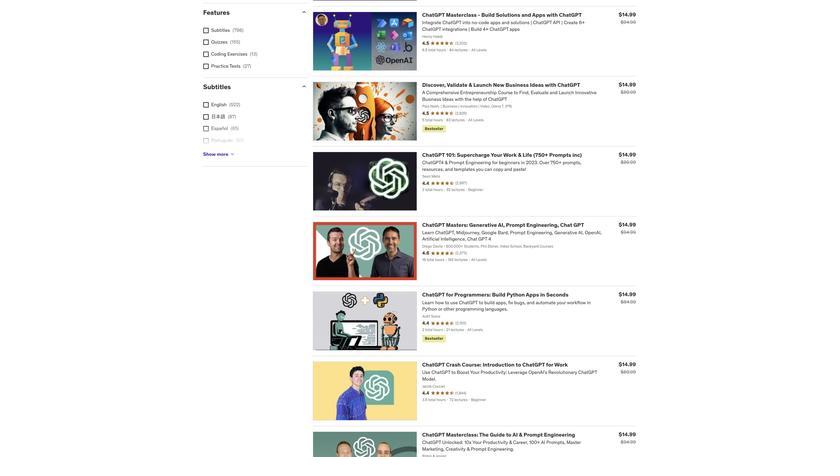 Task type: vqa. For each thing, say whether or not it's contained in the screenshot.
xsmall icon
yes



Task type: locate. For each thing, give the bounding box(es) containing it.
prompt right ai
[[524, 431, 543, 438]]

validate
[[447, 81, 468, 88]]

xsmall image left 日本語
[[203, 114, 209, 120]]

work
[[503, 151, 517, 158], [555, 361, 568, 368]]

prompt
[[506, 221, 525, 228], [524, 431, 543, 438]]

6 $14.99 from the top
[[619, 361, 636, 368]]

1 vertical spatial work
[[555, 361, 568, 368]]

xsmall image
[[203, 52, 209, 57], [203, 114, 209, 120], [230, 151, 235, 157]]

1 horizontal spatial to
[[516, 361, 521, 368]]

1 vertical spatial xsmall image
[[203, 114, 209, 120]]

to right introduction
[[516, 361, 521, 368]]

0 vertical spatial $14.99 $69.99
[[619, 81, 636, 95]]

4 xsmall image from the top
[[203, 102, 209, 108]]

with for apps
[[547, 11, 558, 18]]

with
[[547, 11, 558, 18], [545, 81, 557, 88]]

1 vertical spatial $14.99 $94.99
[[619, 221, 636, 235]]

more
[[217, 151, 228, 157]]

tests
[[230, 63, 241, 69]]

xsmall image down features at the top
[[203, 28, 209, 33]]

2 vertical spatial xsmall image
[[230, 151, 235, 157]]

chatgpt for chatgpt 101: supercharge your work & life (750+ prompts inc)
[[422, 151, 445, 158]]

0 vertical spatial for
[[446, 291, 453, 298]]

(798)
[[233, 27, 244, 33]]

2 $14.99 $94.99 from the top
[[619, 221, 636, 235]]

2 $94.99 from the top
[[621, 229, 636, 235]]

chatgpt
[[422, 11, 445, 18], [559, 11, 582, 18], [558, 81, 580, 88], [422, 151, 445, 158], [422, 221, 445, 228], [422, 291, 445, 298], [422, 361, 445, 368], [523, 361, 545, 368], [422, 431, 445, 438]]

português (83)
[[211, 137, 244, 143]]

1 vertical spatial for
[[546, 361, 554, 368]]

launch
[[474, 81, 492, 88]]

chatgpt masters: generative ai, prompt engineering, chat gpt link
[[422, 221, 584, 228]]

xsmall image left english on the top
[[203, 102, 209, 108]]

$14.99 $69.99
[[619, 81, 636, 95], [619, 361, 636, 375]]

2 vertical spatial $14.99 $94.99
[[619, 431, 636, 445]]

3 $14.99 from the top
[[619, 151, 636, 158]]

2 xsmall image from the top
[[203, 40, 209, 45]]

subtitles up english on the top
[[203, 83, 231, 91]]

1 vertical spatial to
[[506, 431, 512, 438]]

1 vertical spatial build
[[492, 291, 506, 298]]

chatgpt masters: generative ai, prompt engineering, chat gpt
[[422, 221, 584, 228]]

& left launch
[[469, 81, 472, 88]]

0 horizontal spatial for
[[446, 291, 453, 298]]

english (522)
[[211, 102, 240, 108]]

small image for features
[[301, 9, 307, 15]]

2 $14.99 from the top
[[619, 81, 636, 88]]

1 vertical spatial $14.99 $69.99
[[619, 361, 636, 375]]

chatgpt masterclass: the guide to ai & prompt engineering link
[[422, 431, 575, 438]]

chatgpt 101: supercharge your work & life (750+ prompts inc)
[[422, 151, 582, 158]]

apps left in
[[526, 291, 539, 298]]

for
[[446, 291, 453, 298], [546, 361, 554, 368]]

exercises
[[227, 51, 247, 57]]

2 $69.99 from the top
[[621, 369, 636, 375]]

programmers:
[[455, 291, 491, 298]]

xsmall image right the more on the left of the page
[[230, 151, 235, 157]]

1 vertical spatial small image
[[301, 83, 307, 90]]

3 $94.99 from the top
[[621, 439, 636, 445]]

new
[[493, 81, 505, 88]]

0 vertical spatial prompt
[[506, 221, 525, 228]]

your
[[491, 151, 502, 158]]

build right -
[[482, 11, 495, 18]]

4 $14.99 from the top
[[619, 221, 636, 228]]

xsmall image for subtitles
[[203, 28, 209, 33]]

to
[[516, 361, 521, 368], [506, 431, 512, 438]]

xsmall image for practice
[[203, 64, 209, 69]]

english
[[211, 102, 227, 108]]

1 vertical spatial apps
[[526, 291, 539, 298]]

python
[[507, 291, 525, 298]]

chatgpt for chatgpt crash course: introduction to chatgpt for work
[[422, 361, 445, 368]]

1 $14.99 $69.99 from the top
[[619, 81, 636, 95]]

0 horizontal spatial to
[[506, 431, 512, 438]]

1 vertical spatial subtitles
[[203, 83, 231, 91]]

chatgpt masterclass - build solutions and apps with chatgpt
[[422, 11, 582, 18]]

$69.99 for chatgpt crash course: introduction to chatgpt for work
[[621, 369, 636, 375]]

coding
[[211, 51, 226, 57]]

to left ai
[[506, 431, 512, 438]]

subtitles
[[211, 27, 230, 33], [203, 83, 231, 91]]

español
[[211, 125, 228, 131]]

practice
[[211, 63, 229, 69]]

(13)
[[250, 51, 257, 57]]

prompts
[[549, 151, 572, 158]]

to for chatgpt
[[516, 361, 521, 368]]

$14.99 $89.99
[[619, 151, 636, 165]]

introduction
[[483, 361, 515, 368]]

2 small image from the top
[[301, 83, 307, 90]]

life
[[523, 151, 532, 158]]

xsmall image left quizzes
[[203, 40, 209, 45]]

quizzes (155)
[[211, 39, 240, 45]]

xsmall image for quizzes
[[203, 40, 209, 45]]

show more
[[203, 151, 228, 157]]

&
[[469, 81, 472, 88], [518, 151, 522, 158], [519, 431, 523, 438]]

0 vertical spatial apps
[[532, 11, 546, 18]]

small image
[[301, 9, 307, 15], [301, 83, 307, 90]]

5 $14.99 from the top
[[619, 291, 636, 298]]

apps right and
[[532, 11, 546, 18]]

(87)
[[228, 113, 236, 120]]

2 vertical spatial $94.99
[[621, 439, 636, 445]]

xsmall image
[[203, 28, 209, 33], [203, 40, 209, 45], [203, 64, 209, 69], [203, 102, 209, 108], [203, 126, 209, 131], [203, 138, 209, 143]]

xsmall image left coding
[[203, 52, 209, 57]]

1 $14.99 from the top
[[619, 11, 636, 18]]

xsmall image inside show more button
[[230, 151, 235, 157]]

3 $14.99 $94.99 from the top
[[619, 431, 636, 445]]

0 vertical spatial small image
[[301, 9, 307, 15]]

subtitles up quizzes
[[211, 27, 230, 33]]

supercharge
[[457, 151, 490, 158]]

xsmall image left español
[[203, 126, 209, 131]]

chatgpt 101: supercharge your work & life (750+ prompts inc) link
[[422, 151, 582, 158]]

6 xsmall image from the top
[[203, 138, 209, 143]]

$14.99
[[619, 11, 636, 18], [619, 81, 636, 88], [619, 151, 636, 158], [619, 221, 636, 228], [619, 291, 636, 298], [619, 361, 636, 368], [619, 431, 636, 438]]

日本語 (87)
[[211, 113, 236, 120]]

$14.99 $94.99
[[619, 11, 636, 25], [619, 221, 636, 235], [619, 431, 636, 445]]

chatgpt for chatgpt masterclass: the guide to ai & prompt engineering
[[422, 431, 445, 438]]

$14.99 for chatgpt masterclass - build solutions and apps with chatgpt
[[619, 11, 636, 18]]

0 vertical spatial to
[[516, 361, 521, 368]]

show
[[203, 151, 216, 157]]

1 $94.99 from the top
[[621, 19, 636, 25]]

build for python
[[492, 291, 506, 298]]

0 vertical spatial with
[[547, 11, 558, 18]]

0 vertical spatial $14.99 $94.99
[[619, 11, 636, 25]]

0 vertical spatial xsmall image
[[203, 52, 209, 57]]

xsmall image up show
[[203, 138, 209, 143]]

& right ai
[[519, 431, 523, 438]]

$14.99 $94.99 for chatgpt masters: generative ai, prompt engineering, chat gpt
[[619, 221, 636, 235]]

xsmall image for português
[[203, 138, 209, 143]]

apps
[[532, 11, 546, 18], [526, 291, 539, 298]]

$69.99
[[621, 89, 636, 95], [621, 369, 636, 375]]

xsmall image left practice
[[203, 64, 209, 69]]

1 small image from the top
[[301, 9, 307, 15]]

& left the life
[[518, 151, 522, 158]]

$89.99
[[621, 159, 636, 165]]

in
[[541, 291, 545, 298]]

0 vertical spatial $94.99
[[621, 19, 636, 25]]

1 vertical spatial &
[[518, 151, 522, 158]]

subtitles for subtitles (798)
[[211, 27, 230, 33]]

0 vertical spatial subtitles
[[211, 27, 230, 33]]

0 vertical spatial build
[[482, 11, 495, 18]]

(155)
[[230, 39, 240, 45]]

chatgpt for programmers: build python apps in seconds link
[[422, 291, 569, 298]]

1 vertical spatial with
[[545, 81, 557, 88]]

3 xsmall image from the top
[[203, 64, 209, 69]]

$94.99 for chatgpt masterclass: the guide to ai & prompt engineering
[[621, 439, 636, 445]]

small image for subtitles
[[301, 83, 307, 90]]

1 $14.99 $94.99 from the top
[[619, 11, 636, 25]]

1 vertical spatial $94.99
[[621, 229, 636, 235]]

build
[[482, 11, 495, 18], [492, 291, 506, 298]]

build left "python" in the right bottom of the page
[[492, 291, 506, 298]]

with right and
[[547, 11, 558, 18]]

1 xsmall image from the top
[[203, 28, 209, 33]]

5 xsmall image from the top
[[203, 126, 209, 131]]

with right ideas
[[545, 81, 557, 88]]

build for solutions
[[482, 11, 495, 18]]

course:
[[462, 361, 482, 368]]

$94.99
[[621, 19, 636, 25], [621, 229, 636, 235], [621, 439, 636, 445]]

1 vertical spatial $69.99
[[621, 369, 636, 375]]

2 $14.99 $69.99 from the top
[[619, 361, 636, 375]]

1 $69.99 from the top
[[621, 89, 636, 95]]

$94.99 for chatgpt masters: generative ai, prompt engineering, chat gpt
[[621, 229, 636, 235]]

$14.99 $84.99
[[619, 291, 636, 305]]

$84.99
[[621, 299, 636, 305]]

(750+
[[534, 151, 548, 158]]

0 vertical spatial $69.99
[[621, 89, 636, 95]]

0 horizontal spatial work
[[503, 151, 517, 158]]

prompt right ai,
[[506, 221, 525, 228]]

7 $14.99 from the top
[[619, 431, 636, 438]]



Task type: describe. For each thing, give the bounding box(es) containing it.
ai,
[[498, 221, 505, 228]]

inc)
[[573, 151, 582, 158]]

xsmall image for english
[[203, 102, 209, 108]]

coding exercises (13)
[[211, 51, 257, 57]]

xsmall image for coding
[[203, 52, 209, 57]]

(27)
[[243, 63, 251, 69]]

chatgpt for chatgpt masterclass - build solutions and apps with chatgpt
[[422, 11, 445, 18]]

masterclass
[[446, 11, 477, 18]]

$14.99 for discover, validate & launch new business ideas with chatgpt
[[619, 81, 636, 88]]

日本語
[[211, 113, 225, 120]]

subtitles for subtitles
[[203, 83, 231, 91]]

$14.99 $94.99 for chatgpt masterclass - build solutions and apps with chatgpt
[[619, 11, 636, 25]]

$14.99 for chatgpt 101: supercharge your work & life (750+ prompts inc)
[[619, 151, 636, 158]]

(522)
[[229, 102, 240, 108]]

xsmall image for español
[[203, 126, 209, 131]]

chatgpt crash course: introduction to chatgpt for work
[[422, 361, 568, 368]]

the
[[479, 431, 489, 438]]

$14.99 $69.99 for chatgpt crash course: introduction to chatgpt for work
[[619, 361, 636, 375]]

show more button
[[203, 147, 235, 161]]

$14.99 for chatgpt masterclass: the guide to ai & prompt engineering
[[619, 431, 636, 438]]

$69.99 for discover, validate & launch new business ideas with chatgpt
[[621, 89, 636, 95]]

features button
[[203, 8, 295, 16]]

-
[[478, 11, 480, 18]]

español (85)
[[211, 125, 239, 131]]

$14.99 for chatgpt masters: generative ai, prompt engineering, chat gpt
[[619, 221, 636, 228]]

masterclass:
[[446, 431, 478, 438]]

101:
[[446, 151, 456, 158]]

subtitles (798)
[[211, 27, 244, 33]]

$94.99 for chatgpt masterclass - build solutions and apps with chatgpt
[[621, 19, 636, 25]]

$14.99 $69.99 for discover, validate & launch new business ideas with chatgpt
[[619, 81, 636, 95]]

xsmall image for 日本語
[[203, 114, 209, 120]]

seconds
[[546, 291, 569, 298]]

0 vertical spatial work
[[503, 151, 517, 158]]

subtitles button
[[203, 83, 295, 91]]

generative
[[469, 221, 497, 228]]

discover,
[[422, 81, 446, 88]]

2 vertical spatial &
[[519, 431, 523, 438]]

chatgpt for chatgpt masters: generative ai, prompt engineering, chat gpt
[[422, 221, 445, 228]]

$14.99 $94.99 for chatgpt masterclass: the guide to ai & prompt engineering
[[619, 431, 636, 445]]

1 horizontal spatial work
[[555, 361, 568, 368]]

0 vertical spatial &
[[469, 81, 472, 88]]

guide
[[490, 431, 505, 438]]

discover, validate & launch new business ideas with chatgpt link
[[422, 81, 580, 88]]

chat
[[560, 221, 572, 228]]

solutions
[[496, 11, 521, 18]]

business
[[506, 81, 529, 88]]

engineering
[[544, 431, 575, 438]]

chatgpt crash course: introduction to chatgpt for work link
[[422, 361, 568, 368]]

$14.99 for chatgpt crash course: introduction to chatgpt for work
[[619, 361, 636, 368]]

engineering,
[[527, 221, 559, 228]]

features
[[203, 8, 230, 16]]

português
[[211, 137, 233, 143]]

ideas
[[530, 81, 544, 88]]

1 vertical spatial prompt
[[524, 431, 543, 438]]

to for ai
[[506, 431, 512, 438]]

discover, validate & launch new business ideas with chatgpt
[[422, 81, 580, 88]]

crash
[[446, 361, 461, 368]]

chatgpt for programmers: build python apps in seconds
[[422, 291, 569, 298]]

chatgpt for chatgpt for programmers: build python apps in seconds
[[422, 291, 445, 298]]

chatgpt masterclass: the guide to ai & prompt engineering
[[422, 431, 575, 438]]

(85)
[[231, 125, 239, 131]]

gpt
[[574, 221, 584, 228]]

ai
[[513, 431, 518, 438]]

practice tests (27)
[[211, 63, 251, 69]]

1 horizontal spatial for
[[546, 361, 554, 368]]

$14.99 for chatgpt for programmers: build python apps in seconds
[[619, 291, 636, 298]]

(83)
[[236, 137, 244, 143]]

chatgpt masterclass - build solutions and apps with chatgpt link
[[422, 11, 582, 18]]

quizzes
[[211, 39, 228, 45]]

with for ideas
[[545, 81, 557, 88]]

masters:
[[446, 221, 468, 228]]

and
[[522, 11, 531, 18]]

한국어
[[211, 149, 223, 155]]



